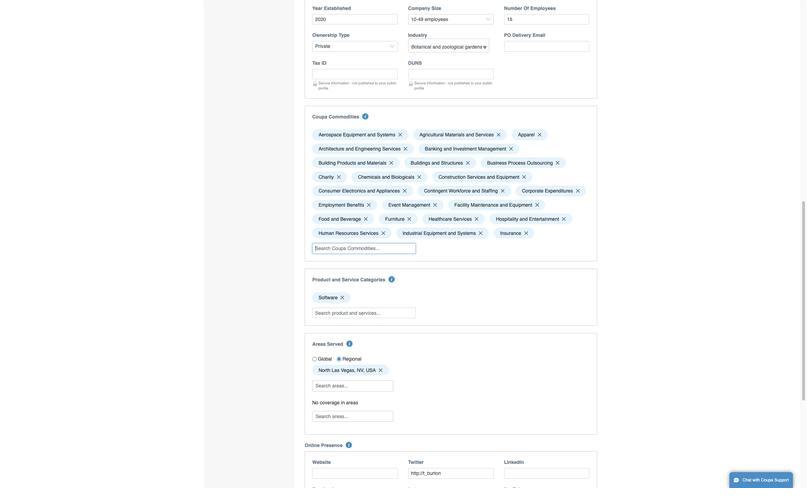 Task type: vqa. For each thing, say whether or not it's contained in the screenshot.
Food and Beverage OPTION
yes



Task type: describe. For each thing, give the bounding box(es) containing it.
product and service categories
[[312, 277, 385, 283]]

company
[[408, 5, 430, 11]]

Search Coupa Commodities... field
[[312, 244, 416, 254]]

contingent workforce and staffing
[[424, 189, 498, 194]]

construction services and equipment
[[439, 174, 519, 180]]

workforce
[[449, 189, 471, 194]]

duns
[[408, 60, 422, 66]]

beverage
[[340, 217, 361, 222]]

corporate
[[522, 189, 543, 194]]

business
[[487, 160, 507, 166]]

1 search areas... text field from the top
[[313, 381, 393, 392]]

consumer electronics and appliances
[[319, 189, 400, 194]]

and right food
[[331, 217, 339, 222]]

engineering
[[355, 146, 381, 152]]

0 vertical spatial coupa
[[312, 114, 327, 120]]

employment
[[319, 203, 345, 208]]

hospitality
[[496, 217, 518, 222]]

charity
[[319, 174, 334, 180]]

human resources services option
[[312, 228, 391, 239]]

employment benefits option
[[312, 200, 377, 211]]

and inside option
[[367, 189, 375, 194]]

1 horizontal spatial management
[[478, 146, 506, 152]]

and left service
[[332, 277, 340, 283]]

services inside option
[[467, 174, 486, 180]]

chat
[[743, 479, 751, 483]]

online
[[305, 443, 320, 449]]

corporate expenditures option
[[516, 186, 586, 197]]

investment
[[453, 146, 477, 152]]

served
[[327, 342, 343, 347]]

event management
[[388, 203, 430, 208]]

not for tax id
[[352, 81, 357, 85]]

aerospace equipment and systems
[[319, 132, 395, 138]]

services inside 'option'
[[475, 132, 494, 138]]

presence
[[321, 443, 343, 449]]

additional information image for coupa commodities
[[362, 113, 369, 120]]

no
[[312, 400, 318, 406]]

selected list box for product and service categories
[[310, 291, 592, 305]]

building products and materials
[[319, 160, 386, 166]]

outsourcing
[[527, 160, 553, 166]]

Search product and services... field
[[312, 308, 416, 319]]

profile for tax id
[[318, 86, 328, 90]]

human resources services
[[319, 231, 378, 236]]

and down banking
[[432, 160, 440, 166]]

food and beverage
[[319, 217, 361, 222]]

Twitter text field
[[408, 469, 494, 479]]

coupa commodities
[[312, 114, 359, 120]]

and up engineering
[[367, 132, 375, 138]]

categories
[[360, 277, 385, 283]]

- for tax id
[[350, 81, 351, 85]]

and left staffing
[[472, 189, 480, 194]]

of
[[524, 5, 529, 11]]

food
[[319, 217, 330, 222]]

and up building products and materials
[[346, 146, 354, 152]]

chemicals and biologicals
[[358, 174, 414, 180]]

expenditures
[[545, 189, 573, 194]]

DUNS text field
[[408, 69, 494, 79]]

number
[[504, 5, 522, 11]]

entertainment
[[529, 217, 559, 222]]

architecture and engineering services
[[319, 146, 401, 152]]

public for tax id
[[387, 81, 396, 85]]

building
[[319, 160, 336, 166]]

construction
[[439, 174, 466, 180]]

buildings and structures option
[[404, 158, 476, 168]]

structures
[[441, 160, 463, 166]]

facility maintenance and equipment option
[[448, 200, 545, 211]]

business process outsourcing option
[[481, 158, 566, 168]]

corporate expenditures
[[522, 189, 573, 194]]

materials inside 'option'
[[445, 132, 465, 138]]

in
[[341, 400, 345, 406]]

resources
[[335, 231, 359, 236]]

your for tax id
[[379, 81, 386, 85]]

chemicals and biologicals option
[[352, 172, 427, 183]]

and right banking
[[444, 146, 452, 152]]

systems for industrial equipment and systems
[[457, 231, 476, 236]]

furniture
[[385, 217, 404, 222]]

equipment up hospitality and entertainment
[[509, 203, 532, 208]]

hospitality and entertainment option
[[490, 214, 572, 225]]

chat with coupa support button
[[729, 473, 793, 489]]

and right hospitality
[[520, 217, 528, 222]]

healthcare services option
[[422, 214, 485, 225]]

Number Of Employees text field
[[504, 14, 590, 25]]

- for duns
[[446, 81, 447, 85]]

and down "healthcare services" option
[[448, 231, 456, 236]]

type
[[339, 33, 350, 38]]

Website text field
[[312, 469, 398, 479]]

equipment down healthcare in the top of the page
[[424, 231, 447, 236]]

banking and investment management
[[425, 146, 506, 152]]

industry
[[408, 33, 427, 38]]

support
[[774, 479, 789, 483]]

PO Delivery Email text field
[[504, 41, 590, 52]]

to for duns
[[471, 81, 474, 85]]

areas served
[[312, 342, 343, 347]]

nv,
[[357, 368, 365, 374]]

software option
[[312, 293, 351, 303]]

profile for duns
[[414, 86, 424, 90]]

commodities
[[329, 114, 359, 120]]

biologicals
[[391, 174, 414, 180]]

and up hospitality
[[500, 203, 508, 208]]

insurance
[[500, 231, 521, 236]]

banking and investment management option
[[419, 144, 519, 154]]

agricultural
[[420, 132, 444, 138]]

software
[[319, 295, 338, 301]]

architecture
[[319, 146, 344, 152]]

industrial equipment and systems
[[403, 231, 476, 236]]

north las vegas, nv, usa
[[319, 368, 376, 374]]

information for duns
[[427, 81, 445, 85]]

no coverage in areas
[[312, 400, 358, 406]]

twitter
[[408, 460, 424, 466]]

buildings
[[411, 160, 430, 166]]



Task type: locate. For each thing, give the bounding box(es) containing it.
chemicals
[[358, 174, 381, 180]]

insurance option
[[494, 228, 534, 239]]

event
[[388, 203, 401, 208]]

apparel
[[518, 132, 535, 138]]

secure for tax id
[[318, 81, 330, 85]]

1 horizontal spatial coupa
[[761, 479, 773, 483]]

published down the tax id text box
[[358, 81, 374, 85]]

2 published from the left
[[454, 81, 470, 85]]

0 horizontal spatial secure
[[318, 81, 330, 85]]

1 vertical spatial selected list box
[[310, 291, 592, 305]]

contingent workforce and staffing option
[[418, 186, 511, 197]]

search areas... text field down north las vegas, nv, usa option in the bottom of the page
[[313, 381, 393, 392]]

profile down id
[[318, 86, 328, 90]]

building products and materials option
[[312, 158, 400, 168]]

additional information image right presence
[[346, 443, 352, 449]]

additional information image right served
[[346, 341, 353, 347]]

additional information image
[[362, 113, 369, 120], [389, 277, 395, 283]]

0 vertical spatial management
[[478, 146, 506, 152]]

apparel option
[[512, 130, 548, 140]]

1 published from the left
[[358, 81, 374, 85]]

1 horizontal spatial -
[[446, 81, 447, 85]]

selected areas list box
[[310, 364, 592, 378]]

coupa up the "aerospace" on the left of the page
[[312, 114, 327, 120]]

1 vertical spatial additional information image
[[346, 443, 352, 449]]

coverage
[[320, 400, 340, 406]]

regional
[[342, 357, 362, 362]]

not down duns text box
[[448, 81, 453, 85]]

industrial equipment and systems option
[[396, 228, 489, 239]]

management up business
[[478, 146, 506, 152]]

global
[[318, 357, 332, 362]]

and up the banking and investment management option
[[466, 132, 474, 138]]

additional information image up aerospace equipment and systems option
[[362, 113, 369, 120]]

published down duns text box
[[454, 81, 470, 85]]

linkedin
[[504, 460, 524, 466]]

and
[[367, 132, 375, 138], [466, 132, 474, 138], [346, 146, 354, 152], [444, 146, 452, 152], [357, 160, 366, 166], [432, 160, 440, 166], [382, 174, 390, 180], [487, 174, 495, 180], [367, 189, 375, 194], [472, 189, 480, 194], [500, 203, 508, 208], [331, 217, 339, 222], [520, 217, 528, 222], [448, 231, 456, 236], [332, 277, 340, 283]]

1 not from the left
[[352, 81, 357, 85]]

ownership type
[[312, 33, 350, 38]]

and inside 'option'
[[466, 132, 474, 138]]

1 horizontal spatial systems
[[457, 231, 476, 236]]

0 horizontal spatial materials
[[367, 160, 386, 166]]

id
[[322, 60, 326, 66]]

0 vertical spatial materials
[[445, 132, 465, 138]]

information for tax id
[[331, 81, 349, 85]]

facility
[[454, 203, 469, 208]]

information down duns text box
[[427, 81, 445, 85]]

products
[[337, 160, 356, 166]]

established
[[324, 5, 351, 11]]

1 horizontal spatial public
[[483, 81, 492, 85]]

website
[[312, 460, 331, 466]]

materials up chemicals
[[367, 160, 386, 166]]

systems up engineering
[[377, 132, 395, 138]]

selected list box containing aerospace equipment and systems
[[310, 128, 592, 241]]

secure down id
[[318, 81, 330, 85]]

0 horizontal spatial profile
[[318, 86, 328, 90]]

services up search coupa commodities... field
[[360, 231, 378, 236]]

staffing
[[481, 189, 498, 194]]

po
[[504, 33, 511, 38]]

email
[[532, 33, 545, 38]]

0 horizontal spatial additional information image
[[362, 113, 369, 120]]

product
[[312, 277, 331, 283]]

areas
[[312, 342, 326, 347]]

additional information image for areas served
[[346, 341, 353, 347]]

company size
[[408, 5, 441, 11]]

2 selected list box from the top
[[310, 291, 592, 305]]

materials up investment
[[445, 132, 465, 138]]

2 secure from the left
[[414, 81, 426, 85]]

0 horizontal spatial not
[[352, 81, 357, 85]]

1 horizontal spatial secure information - not published to your public profile
[[414, 81, 492, 90]]

agricultural materials and services option
[[413, 130, 507, 140]]

secure information - not published to your public profile for tax id
[[318, 81, 396, 90]]

charity option
[[312, 172, 347, 183]]

online presence
[[305, 443, 343, 449]]

1 horizontal spatial additional information image
[[389, 277, 395, 283]]

1 selected list box from the top
[[310, 128, 592, 241]]

1 public from the left
[[387, 81, 396, 85]]

0 horizontal spatial secure information - not published to your public profile
[[318, 81, 396, 90]]

services up the banking and investment management option
[[475, 132, 494, 138]]

2 your from the left
[[475, 81, 482, 85]]

your for duns
[[475, 81, 482, 85]]

0 horizontal spatial public
[[387, 81, 396, 85]]

1 horizontal spatial published
[[454, 81, 470, 85]]

0 vertical spatial systems
[[377, 132, 395, 138]]

las
[[332, 368, 339, 374]]

1 vertical spatial systems
[[457, 231, 476, 236]]

coupa inside button
[[761, 479, 773, 483]]

services up contingent workforce and staffing option at top
[[467, 174, 486, 180]]

2 to from the left
[[471, 81, 474, 85]]

usa
[[366, 368, 376, 374]]

0 vertical spatial search areas... text field
[[313, 381, 393, 392]]

appliances
[[376, 189, 400, 194]]

- down duns text box
[[446, 81, 447, 85]]

services right engineering
[[382, 146, 401, 152]]

coupa right with
[[761, 479, 773, 483]]

chat with coupa support
[[743, 479, 789, 483]]

areas
[[346, 400, 358, 406]]

architecture and engineering services option
[[312, 144, 414, 154]]

aerospace equipment and systems option
[[312, 130, 408, 140]]

1 horizontal spatial profile
[[414, 86, 424, 90]]

not down the tax id text box
[[352, 81, 357, 85]]

systems for aerospace equipment and systems
[[377, 132, 395, 138]]

equipment up architecture and engineering services
[[343, 132, 366, 138]]

1 horizontal spatial materials
[[445, 132, 465, 138]]

secure information - not published to your public profile for duns
[[414, 81, 492, 90]]

coupa
[[312, 114, 327, 120], [761, 479, 773, 483]]

equipment
[[343, 132, 366, 138], [496, 174, 519, 180], [509, 203, 532, 208], [424, 231, 447, 236]]

1 horizontal spatial information
[[427, 81, 445, 85]]

1 information from the left
[[331, 81, 349, 85]]

Search areas... text field
[[313, 381, 393, 392], [313, 412, 393, 422]]

furniture option
[[379, 214, 418, 225]]

your down the tax id text box
[[379, 81, 386, 85]]

2 not from the left
[[448, 81, 453, 85]]

and down architecture and engineering services option
[[357, 160, 366, 166]]

2 - from the left
[[446, 81, 447, 85]]

process
[[508, 160, 526, 166]]

profile
[[318, 86, 328, 90], [414, 86, 424, 90]]

services down "facility"
[[453, 217, 472, 222]]

size
[[431, 5, 441, 11]]

human
[[319, 231, 334, 236]]

healthcare services
[[429, 217, 472, 222]]

LinkedIn text field
[[504, 469, 590, 479]]

north las vegas, nv, usa option
[[312, 366, 389, 376]]

materials inside option
[[367, 160, 386, 166]]

1 profile from the left
[[318, 86, 328, 90]]

materials
[[445, 132, 465, 138], [367, 160, 386, 166]]

additional information image for online presence
[[346, 443, 352, 449]]

Tax ID text field
[[312, 69, 398, 79]]

buildings and structures
[[411, 160, 463, 166]]

business process outsourcing
[[487, 160, 553, 166]]

equipment down process
[[496, 174, 519, 180]]

systems inside aerospace equipment and systems option
[[377, 132, 395, 138]]

management right 'event'
[[402, 203, 430, 208]]

agricultural materials and services
[[420, 132, 494, 138]]

0 horizontal spatial published
[[358, 81, 374, 85]]

event management option
[[382, 200, 443, 211]]

1 horizontal spatial to
[[471, 81, 474, 85]]

consumer electronics and appliances option
[[312, 186, 413, 197]]

1 secure information - not published to your public profile from the left
[[318, 81, 396, 90]]

selected list box for coupa commodities
[[310, 128, 592, 241]]

1 your from the left
[[379, 81, 386, 85]]

public
[[387, 81, 396, 85], [483, 81, 492, 85]]

1 vertical spatial search areas... text field
[[313, 412, 393, 422]]

1 vertical spatial coupa
[[761, 479, 773, 483]]

1 vertical spatial additional information image
[[389, 277, 395, 283]]

1 - from the left
[[350, 81, 351, 85]]

and up staffing
[[487, 174, 495, 180]]

0 horizontal spatial your
[[379, 81, 386, 85]]

aerospace
[[319, 132, 342, 138]]

maintenance
[[471, 203, 498, 208]]

published for tax id
[[358, 81, 374, 85]]

healthcare
[[429, 217, 452, 222]]

additional information image
[[346, 341, 353, 347], [346, 443, 352, 449]]

secure for duns
[[414, 81, 426, 85]]

secure down the duns
[[414, 81, 426, 85]]

employees
[[530, 5, 556, 11]]

Year Established text field
[[312, 14, 398, 25]]

facility maintenance and equipment
[[454, 203, 532, 208]]

2 profile from the left
[[414, 86, 424, 90]]

food and beverage option
[[312, 214, 374, 225]]

employment benefits
[[319, 203, 364, 208]]

systems inside industrial equipment and systems option
[[457, 231, 476, 236]]

2 public from the left
[[483, 81, 492, 85]]

0 vertical spatial additional information image
[[346, 341, 353, 347]]

year established
[[312, 5, 351, 11]]

po delivery email
[[504, 33, 545, 38]]

hospitality and entertainment
[[496, 217, 559, 222]]

Industry text field
[[409, 42, 489, 52]]

information down the tax id text box
[[331, 81, 349, 85]]

construction services and equipment option
[[432, 172, 532, 183]]

vegas,
[[341, 368, 356, 374]]

not
[[352, 81, 357, 85], [448, 81, 453, 85]]

secure
[[318, 81, 330, 85], [414, 81, 426, 85]]

additional information image right categories
[[389, 277, 395, 283]]

0 vertical spatial selected list box
[[310, 128, 592, 241]]

north
[[319, 368, 330, 374]]

consumer
[[319, 189, 341, 194]]

0 horizontal spatial systems
[[377, 132, 395, 138]]

not for duns
[[448, 81, 453, 85]]

banking
[[425, 146, 442, 152]]

contingent
[[424, 189, 447, 194]]

secure information - not published to your public profile down duns text box
[[414, 81, 492, 90]]

1 secure from the left
[[318, 81, 330, 85]]

2 information from the left
[[427, 81, 445, 85]]

0 horizontal spatial coupa
[[312, 114, 327, 120]]

electronics
[[342, 189, 366, 194]]

to down the tax id text box
[[375, 81, 378, 85]]

and up appliances
[[382, 174, 390, 180]]

number of employees
[[504, 5, 556, 11]]

management
[[478, 146, 506, 152], [402, 203, 430, 208]]

profile down the duns
[[414, 86, 424, 90]]

- down the tax id text box
[[350, 81, 351, 85]]

1 vertical spatial management
[[402, 203, 430, 208]]

0 horizontal spatial to
[[375, 81, 378, 85]]

1 vertical spatial materials
[[367, 160, 386, 166]]

your down duns text box
[[475, 81, 482, 85]]

delivery
[[512, 33, 531, 38]]

2 search areas... text field from the top
[[313, 412, 393, 422]]

search areas... text field down areas in the bottom left of the page
[[313, 412, 393, 422]]

0 horizontal spatial management
[[402, 203, 430, 208]]

systems down "healthcare services" option
[[457, 231, 476, 236]]

selected list box
[[310, 128, 592, 241], [310, 291, 592, 305]]

selected list box containing software
[[310, 291, 592, 305]]

1 to from the left
[[375, 81, 378, 85]]

0 horizontal spatial -
[[350, 81, 351, 85]]

to for tax id
[[375, 81, 378, 85]]

None radio
[[337, 357, 341, 362]]

tax id
[[312, 60, 326, 66]]

public for duns
[[483, 81, 492, 85]]

to down duns text box
[[471, 81, 474, 85]]

1 horizontal spatial your
[[475, 81, 482, 85]]

systems
[[377, 132, 395, 138], [457, 231, 476, 236]]

additional information image for product and service categories
[[389, 277, 395, 283]]

year
[[312, 5, 322, 11]]

1 horizontal spatial not
[[448, 81, 453, 85]]

2 secure information - not published to your public profile from the left
[[414, 81, 492, 90]]

published for duns
[[454, 81, 470, 85]]

benefits
[[347, 203, 364, 208]]

1 horizontal spatial secure
[[414, 81, 426, 85]]

with
[[753, 479, 760, 483]]

industrial
[[403, 231, 422, 236]]

and down chemicals
[[367, 189, 375, 194]]

secure information - not published to your public profile down the tax id text box
[[318, 81, 396, 90]]

None radio
[[312, 357, 317, 362]]

service
[[342, 277, 359, 283]]

0 vertical spatial additional information image
[[362, 113, 369, 120]]

0 horizontal spatial information
[[331, 81, 349, 85]]



